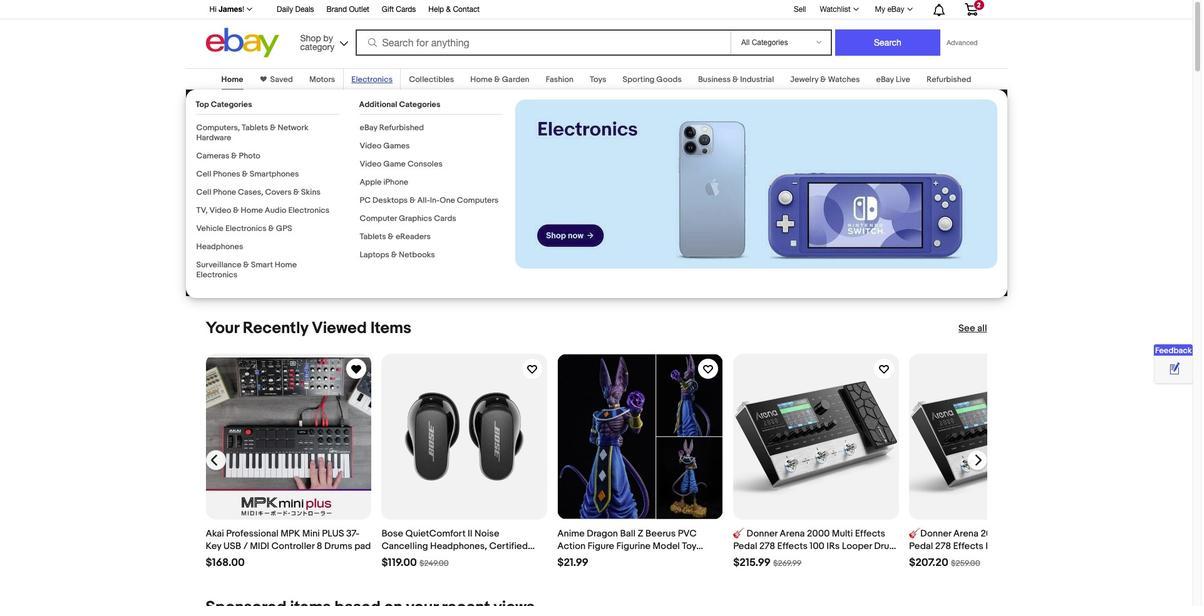 Task type: locate. For each thing, give the bounding box(es) containing it.
daily
[[277, 5, 293, 14]]

video up the 'apple'
[[360, 159, 382, 169]]

2 cell from the top
[[196, 187, 211, 197]]

1 vertical spatial cell
[[196, 187, 211, 197]]

2000 inside 🎸donner arena 2000 multi effects pedal 278 effects looper drum machine | refurb
[[981, 528, 1004, 540]]

1 horizontal spatial multi
[[1006, 528, 1027, 540]]

categories inside the "top categories" element
[[211, 100, 252, 110]]

2 multi from the left
[[1006, 528, 1027, 540]]

viewed
[[312, 319, 367, 338]]

cases,
[[238, 187, 263, 197]]

brand outlet link
[[327, 3, 369, 17]]

live
[[896, 75, 911, 85]]

recently
[[243, 319, 308, 338]]

tablets inside additional categories element
[[360, 232, 386, 242]]

cards down one
[[434, 214, 456, 224]]

to left a
[[278, 163, 289, 177]]

0 vertical spatial the
[[365, 163, 382, 177]]

electronics - shop now image
[[515, 100, 997, 269]]

cell
[[196, 169, 211, 179], [196, 187, 211, 197]]

home up off.
[[275, 260, 297, 270]]

2 drum from the left
[[1018, 540, 1041, 552]]

up to 10% off luxury timepieces main content
[[0, 61, 1193, 606]]

pedal down 🎸donner
[[909, 540, 933, 552]]

multi inside 🎸 donner arena 2000 multi effects pedal 278 effects 100 irs looper drum machine
[[832, 528, 853, 540]]

ebay for refurbished
[[360, 123, 378, 133]]

audio
[[265, 205, 287, 215]]

278 inside 🎸 donner arena 2000 multi effects pedal 278 effects 100 irs looper drum machine
[[760, 540, 776, 552]]

|
[[948, 553, 950, 565]]

2 vertical spatial refurbished
[[382, 553, 434, 565]]

& left garden
[[494, 75, 500, 85]]

machine left |
[[909, 553, 946, 565]]

effects
[[855, 528, 886, 540], [1029, 528, 1060, 540], [778, 540, 808, 552], [954, 540, 984, 552]]

1 pedal from the left
[[733, 540, 758, 552]]

0 horizontal spatial looper
[[842, 540, 872, 552]]

my ebay link
[[868, 2, 918, 17]]

ebay right my
[[888, 5, 905, 14]]

gift cards
[[382, 5, 416, 14]]

the inside up to 10% off luxury timepieces treat yourself to a classic from the collectorswatches store.
[[365, 163, 382, 177]]

saved link
[[267, 75, 293, 85]]

arena inside 🎸 donner arena 2000 multi effects pedal 278 effects 100 irs looper drum machine
[[780, 528, 805, 540]]

0 vertical spatial cell
[[196, 169, 211, 179]]

categories for tablets
[[211, 100, 252, 110]]

0 horizontal spatial tablets
[[242, 123, 268, 133]]

& right help
[[446, 5, 451, 14]]

cards
[[396, 5, 416, 14], [434, 214, 456, 224]]

& inside 'surveillance & smart home electronics'
[[243, 260, 249, 270]]

refurbished up games
[[379, 123, 424, 133]]

ends
[[206, 277, 224, 287]]

0 horizontal spatial multi
[[832, 528, 853, 540]]

1 arena from the left
[[780, 528, 805, 540]]

laptops & netbooks link
[[360, 250, 435, 260]]

sporting goods link
[[623, 75, 682, 85]]

1 drum from the left
[[874, 540, 898, 552]]

0 horizontal spatial arena
[[780, 528, 805, 540]]

categories down collectibles link
[[399, 100, 441, 110]]

top
[[196, 100, 209, 110]]

business & industrial link
[[698, 75, 774, 85]]

gift
[[382, 5, 394, 14]]

computers, tablets & network hardware link
[[196, 123, 309, 143]]

$21.99 text field
[[558, 557, 589, 570]]

your recently viewed items link
[[206, 319, 412, 338]]

ball
[[620, 528, 636, 540]]

/
[[243, 540, 248, 552]]

0 horizontal spatial machine
[[733, 553, 770, 565]]

ebay up video games link
[[360, 123, 378, 133]]

& left smart
[[243, 260, 249, 270]]

1 vertical spatial to
[[278, 163, 289, 177]]

2 2000 from the left
[[981, 528, 1004, 540]]

drum inside 🎸donner arena 2000 multi effects pedal 278 effects looper drum machine | refurb
[[1018, 540, 1041, 552]]

timepieces
[[279, 128, 403, 158]]

12/24.
[[225, 277, 248, 287]]

arena inside 🎸donner arena 2000 multi effects pedal 278 effects looper drum machine | refurb
[[954, 528, 979, 540]]

1 categories from the left
[[211, 100, 252, 110]]

tv, video & home audio electronics
[[196, 205, 330, 215]]

video
[[360, 141, 382, 151], [360, 159, 382, 169], [210, 205, 231, 215]]

motors link
[[309, 75, 335, 85]]

cell for cell phones & smartphones
[[196, 169, 211, 179]]

game
[[384, 159, 406, 169]]

1 cell from the top
[[196, 169, 211, 179]]

sporting goods
[[623, 75, 682, 85]]

drum
[[874, 540, 898, 552], [1018, 540, 1041, 552]]

certified
[[489, 540, 528, 552]]

tablets
[[242, 123, 268, 133], [360, 232, 386, 242]]

1 vertical spatial the
[[238, 214, 254, 226]]

refurbished link
[[927, 75, 972, 85]]

2 278 from the left
[[936, 540, 951, 552]]

$21.99
[[558, 557, 589, 569]]

industrial
[[740, 75, 774, 85]]

fashion
[[546, 75, 574, 85]]

z
[[638, 528, 644, 540]]

sell
[[794, 5, 806, 14]]

your
[[206, 319, 239, 338]]

1 multi from the left
[[832, 528, 853, 540]]

1 horizontal spatial 278
[[936, 540, 951, 552]]

0 horizontal spatial categories
[[211, 100, 252, 110]]

None submit
[[835, 29, 941, 56]]

1 2000 from the left
[[807, 528, 830, 540]]

arena
[[780, 528, 805, 540], [954, 528, 979, 540]]

off.
[[288, 277, 299, 287]]

cell up tv,
[[196, 187, 211, 197]]

figure
[[588, 540, 615, 552]]

computers
[[457, 195, 499, 205]]

refurbished down advanced link
[[927, 75, 972, 85]]

video left games
[[360, 141, 382, 151]]

0 vertical spatial to
[[242, 99, 265, 128]]

& left network
[[270, 123, 276, 133]]

shop by category button
[[295, 28, 351, 55]]

cards inside account navigation
[[396, 5, 416, 14]]

refurbished inside additional categories element
[[379, 123, 424, 133]]

machine down donner
[[733, 553, 770, 565]]

& inside computers, tablets & network hardware
[[270, 123, 276, 133]]

computers,
[[196, 123, 240, 133]]

1 vertical spatial video
[[360, 159, 382, 169]]

up to 10% off luxury timepieces treat yourself to a classic from the collectorswatches store.
[[206, 99, 403, 191]]

1 horizontal spatial pedal
[[909, 540, 933, 552]]

1 horizontal spatial to
[[278, 163, 289, 177]]

collectibles link
[[409, 75, 454, 85]]

1 horizontal spatial machine
[[909, 553, 946, 565]]

!
[[242, 5, 244, 14]]

from
[[339, 163, 363, 177]]

network
[[278, 123, 309, 133]]

2 arena from the left
[[954, 528, 979, 540]]

0 horizontal spatial to
[[242, 99, 265, 128]]

cards inside additional categories element
[[434, 214, 456, 224]]

shop
[[300, 33, 321, 43]]

10%
[[270, 99, 316, 128]]

1 vertical spatial refurbished
[[379, 123, 424, 133]]

account navigation
[[203, 0, 987, 19]]

&
[[446, 5, 451, 14], [494, 75, 500, 85], [733, 75, 739, 85], [821, 75, 826, 85], [270, 123, 276, 133], [231, 151, 237, 161], [242, 169, 248, 179], [293, 187, 299, 197], [410, 195, 416, 205], [233, 205, 239, 215], [268, 224, 274, 234], [388, 232, 394, 242], [391, 250, 397, 260], [243, 260, 249, 270]]

1 horizontal spatial the
[[365, 163, 382, 177]]

0 vertical spatial ebay
[[888, 5, 905, 14]]

0 vertical spatial video
[[360, 141, 382, 151]]

pedal
[[733, 540, 758, 552], [909, 540, 933, 552]]

2000
[[807, 528, 830, 540], [981, 528, 1004, 540]]

tablets up laptops
[[360, 232, 386, 242]]

electronics
[[352, 75, 393, 85], [288, 205, 330, 215], [225, 224, 267, 234], [196, 270, 238, 280]]

apple
[[360, 177, 382, 187]]

categories up computers,
[[211, 100, 252, 110]]

phone
[[213, 187, 236, 197]]

key
[[206, 540, 221, 552]]

cards right gift
[[396, 5, 416, 14]]

278 down donner
[[760, 540, 776, 552]]

beerus
[[646, 528, 676, 540]]

2 machine from the left
[[909, 553, 946, 565]]

$207.20 $259.00
[[909, 557, 981, 569]]

video games
[[360, 141, 410, 151]]

my ebay
[[875, 5, 905, 14]]

saved
[[270, 75, 293, 85]]

1 horizontal spatial tablets
[[360, 232, 386, 242]]

video inside the "top categories" element
[[210, 205, 231, 215]]

1 horizontal spatial looper
[[986, 540, 1016, 552]]

1 vertical spatial ebay
[[877, 75, 894, 85]]

machine inside 🎸 donner arena 2000 multi effects pedal 278 effects 100 irs looper drum machine
[[733, 553, 770, 565]]

0 horizontal spatial 278
[[760, 540, 776, 552]]

2 looper from the left
[[986, 540, 1016, 552]]

see
[[959, 323, 976, 334]]

1 horizontal spatial drum
[[1018, 540, 1041, 552]]

categories inside additional categories element
[[399, 100, 441, 110]]

cell down cameras
[[196, 169, 211, 179]]

to right up
[[242, 99, 265, 128]]

video for video games
[[360, 141, 382, 151]]

2 categories from the left
[[399, 100, 441, 110]]

my
[[875, 5, 886, 14]]

ii
[[468, 528, 473, 540]]

toys link
[[590, 75, 607, 85]]

& right business
[[733, 75, 739, 85]]

skins
[[301, 187, 321, 197]]

0 vertical spatial cards
[[396, 5, 416, 14]]

computer graphics cards link
[[360, 214, 456, 224]]

1 278 from the left
[[760, 540, 776, 552]]

arena up $269.99 text box
[[780, 528, 805, 540]]

2 pedal from the left
[[909, 540, 933, 552]]

electronics inside 'surveillance & smart home electronics'
[[196, 270, 238, 280]]

0 horizontal spatial pedal
[[733, 540, 758, 552]]

tv,
[[196, 205, 208, 215]]

0 horizontal spatial cards
[[396, 5, 416, 14]]

controller
[[272, 540, 315, 552]]

previous price $249.00 text field
[[420, 559, 449, 569]]

refurbished down 'cancelling'
[[382, 553, 434, 565]]

phones
[[213, 169, 240, 179]]

1 machine from the left
[[733, 553, 770, 565]]

video for video game consoles
[[360, 159, 382, 169]]

headphones
[[196, 242, 243, 252]]

home
[[221, 75, 243, 85], [471, 75, 493, 85], [241, 205, 263, 215], [275, 260, 297, 270]]

tablets up photo
[[242, 123, 268, 133]]

$215.99 text field
[[733, 557, 771, 570]]

0 horizontal spatial 2000
[[807, 528, 830, 540]]

1 horizontal spatial arena
[[954, 528, 979, 540]]

0 vertical spatial tablets
[[242, 123, 268, 133]]

previous price $269.99 text field
[[774, 559, 802, 569]]

0 horizontal spatial drum
[[874, 540, 898, 552]]

to
[[242, 99, 265, 128], [278, 163, 289, 177]]

& inside help & contact link
[[446, 5, 451, 14]]

1 vertical spatial tablets
[[360, 232, 386, 242]]

278 up |
[[936, 540, 951, 552]]

ebay left 'live'
[[877, 75, 894, 85]]

ebay inside additional categories element
[[360, 123, 378, 133]]

2 vertical spatial ebay
[[360, 123, 378, 133]]

video right tv,
[[210, 205, 231, 215]]

arena up 'refurb'
[[954, 528, 979, 540]]

1 looper from the left
[[842, 540, 872, 552]]

1 vertical spatial cards
[[434, 214, 456, 224]]

1 horizontal spatial cards
[[434, 214, 456, 224]]

1 horizontal spatial categories
[[399, 100, 441, 110]]

computers, tablets & network hardware
[[196, 123, 309, 143]]

1 horizontal spatial 2000
[[981, 528, 1004, 540]]

irs
[[827, 540, 840, 552]]

0 horizontal spatial the
[[238, 214, 254, 226]]

pedal inside 🎸 donner arena 2000 multi effects pedal 278 effects 100 irs looper drum machine
[[733, 540, 758, 552]]

anime dragon ball z beerus pvc action figure figurine model toy statue with box
[[558, 528, 697, 565]]

pedal down 🎸
[[733, 540, 758, 552]]

2 vertical spatial video
[[210, 205, 231, 215]]

machine
[[733, 553, 770, 565], [909, 553, 946, 565]]

ebay live
[[877, 75, 911, 85]]



Task type: vqa. For each thing, say whether or not it's contained in the screenshot.
$21.99 text field at the left bottom of the page
yes



Task type: describe. For each thing, give the bounding box(es) containing it.
business & industrial
[[698, 75, 774, 85]]

hi
[[210, 5, 217, 14]]

$215.99
[[733, 557, 771, 569]]

& left skins
[[293, 187, 299, 197]]

daily deals
[[277, 5, 314, 14]]

278 inside 🎸donner arena 2000 multi effects pedal 278 effects looper drum machine | refurb
[[936, 540, 951, 552]]

jewelry & watches
[[791, 75, 860, 85]]

& left photo
[[231, 151, 237, 161]]

ebay for live
[[877, 75, 894, 85]]

🎸
[[733, 528, 745, 540]]

figurine
[[617, 540, 651, 552]]

$207.20 text field
[[909, 557, 949, 570]]

home & garden
[[471, 75, 530, 85]]

cell for cell phone cases, covers & skins
[[196, 187, 211, 197]]

cameras & photo link
[[196, 151, 260, 161]]

smart
[[251, 260, 273, 270]]

classic
[[300, 163, 336, 177]]

home left garden
[[471, 75, 493, 85]]

jewelry
[[791, 75, 819, 85]]

$119.00 $249.00
[[382, 557, 449, 569]]

& left all-
[[410, 195, 416, 205]]

& up laptops & netbooks link
[[388, 232, 394, 242]]

home inside 'surveillance & smart home electronics'
[[275, 260, 297, 270]]

anime
[[558, 528, 585, 540]]

refurbished inside bose quietcomfort ii noise cancelling headphones, certified refurbished
[[382, 553, 434, 565]]

collectibles
[[409, 75, 454, 85]]

fashion link
[[546, 75, 574, 85]]

shop by category banner
[[203, 0, 987, 61]]

pc
[[360, 195, 371, 205]]

coupon
[[256, 214, 294, 226]]

games
[[384, 141, 410, 151]]

contact
[[453, 5, 480, 14]]

top categories element
[[196, 100, 339, 288]]

cameras
[[196, 151, 230, 161]]

desktops
[[373, 195, 408, 205]]

get
[[217, 214, 236, 226]]

$119.00 text field
[[382, 557, 417, 570]]

laptops & netbooks
[[360, 250, 435, 260]]

covers
[[265, 187, 292, 197]]

brand outlet
[[327, 5, 369, 14]]

vehicle
[[196, 224, 224, 234]]

photo
[[239, 151, 260, 161]]

tv, video & home audio electronics link
[[196, 205, 330, 215]]

surveillance & smart home electronics
[[196, 260, 297, 280]]

get the coupon
[[217, 214, 297, 226]]

none submit inside shop by category banner
[[835, 29, 941, 56]]

vehicle electronics & gps link
[[196, 224, 292, 234]]

mpk
[[281, 528, 300, 540]]

$168.00 text field
[[206, 557, 245, 570]]

a
[[291, 163, 297, 177]]

2
[[977, 1, 981, 9]]

laptops
[[360, 250, 389, 260]]

refurb
[[952, 553, 981, 565]]

$259.00
[[951, 559, 981, 569]]

additional categories
[[359, 100, 441, 110]]

business
[[698, 75, 731, 85]]

looper inside 🎸 donner arena 2000 multi effects pedal 278 effects 100 irs looper drum machine
[[842, 540, 872, 552]]

category
[[300, 42, 335, 52]]

statue
[[558, 553, 585, 565]]

motors
[[309, 75, 335, 85]]

drum inside 🎸 donner arena 2000 multi effects pedal 278 effects 100 irs looper drum machine
[[874, 540, 898, 552]]

cell phone cases, covers & skins
[[196, 187, 321, 197]]

pedal inside 🎸donner arena 2000 multi effects pedal 278 effects looper drum machine | refurb
[[909, 540, 933, 552]]

& right jewelry
[[821, 75, 826, 85]]

0 vertical spatial refurbished
[[927, 75, 972, 85]]

$215.99 $269.99
[[733, 557, 802, 569]]

home down cases,
[[241, 205, 263, 215]]

home & garden link
[[471, 75, 530, 85]]

ebay inside my ebay link
[[888, 5, 905, 14]]

drums
[[324, 540, 352, 552]]

get the coupon link
[[206, 206, 325, 235]]

netbooks
[[399, 250, 435, 260]]

2 link
[[957, 0, 986, 18]]

cell phones & smartphones
[[196, 169, 299, 179]]

akai professional mpk mini plus 37- key usb / midi controller 8 drums pad $168.00
[[206, 528, 371, 569]]

tablets inside computers, tablets & network hardware
[[242, 123, 268, 133]]

& down tablets & ereaders
[[391, 250, 397, 260]]

additional
[[359, 100, 397, 110]]

plus
[[322, 528, 344, 540]]

looper inside 🎸donner arena 2000 multi effects pedal 278 effects looper drum machine | refurb
[[986, 540, 1016, 552]]

toy
[[682, 540, 697, 552]]

& left gps
[[268, 224, 274, 234]]

ebay live link
[[877, 75, 911, 85]]

multi inside 🎸donner arena 2000 multi effects pedal 278 effects looper drum machine | refurb
[[1006, 528, 1027, 540]]

toys
[[590, 75, 607, 85]]

gps
[[276, 224, 292, 234]]

machine inside 🎸donner arena 2000 multi effects pedal 278 effects looper drum machine | refurb
[[909, 553, 946, 565]]

consoles
[[408, 159, 443, 169]]

Search for anything text field
[[357, 31, 728, 54]]

off
[[322, 99, 352, 128]]

2000 inside 🎸 donner arena 2000 multi effects pedal 278 effects 100 irs looper drum machine
[[807, 528, 830, 540]]

previous price $259.00 text field
[[951, 559, 981, 569]]

tablets & ereaders link
[[360, 232, 431, 242]]

all
[[978, 323, 987, 334]]

luxury
[[206, 128, 273, 158]]

donner
[[747, 528, 778, 540]]

model
[[653, 540, 680, 552]]

computer
[[360, 214, 397, 224]]

8
[[317, 540, 322, 552]]

pvc
[[678, 528, 697, 540]]

video game consoles
[[360, 159, 443, 169]]

ebay refurbished link
[[360, 123, 424, 133]]

home up top categories
[[221, 75, 243, 85]]

apple iphone
[[360, 177, 409, 187]]

& right phones in the top of the page
[[242, 169, 248, 179]]

additional categories element
[[359, 100, 503, 288]]

akai
[[206, 528, 224, 540]]

& up vehicle electronics & gps link
[[233, 205, 239, 215]]

see all link
[[959, 323, 987, 335]]

categories for refurbished
[[399, 100, 441, 110]]

garden
[[502, 75, 530, 85]]

feedback
[[1156, 346, 1192, 356]]

box
[[609, 553, 625, 565]]

37-
[[346, 528, 360, 540]]

james
[[219, 4, 242, 14]]



